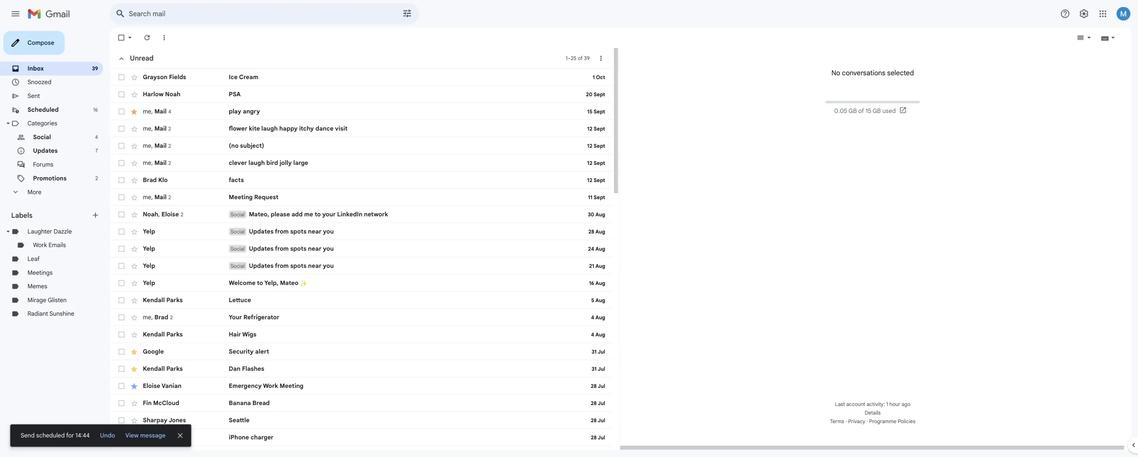 Task type: describe. For each thing, give the bounding box(es) containing it.
scheduled link
[[31, 118, 65, 126]]

near for 11th "row" from the bottom
[[342, 254, 357, 262]]

1 kendall parks from the top
[[158, 330, 203, 338]]

updates for tenth "row" from the bottom of the unread tab panel
[[276, 273, 304, 281]]

activity:
[[963, 446, 983, 453]]

you for 11th "row" from the bottom
[[359, 254, 371, 262]]

me ,
[[158, 177, 171, 185]]

follow link to manage storage image
[[999, 118, 1008, 128]]

emergency
[[254, 425, 291, 434]]

welcome to yelp, mateo link
[[254, 310, 627, 320]]

last
[[927, 446, 939, 453]]

3 row from the top
[[122, 115, 680, 134]]

play
[[254, 120, 268, 128]]

inbox
[[31, 72, 49, 80]]

kite
[[276, 139, 288, 147]]

itchy
[[332, 139, 349, 147]]

fin mccloud
[[158, 444, 199, 453]]

parks for hair
[[185, 368, 203, 376]]

laughter dazzle
[[31, 253, 80, 262]]

linkedin
[[374, 234, 402, 243]]

updates inside labels navigation
[[37, 164, 64, 172]]

visit
[[372, 139, 386, 147]]

1 horizontal spatial noah
[[183, 101, 200, 109]]

Search mail text field
[[143, 10, 420, 20]]

social for "row" containing noah
[[256, 235, 272, 242]]

2 yelp from the top
[[158, 273, 172, 281]]

social mateo, please add me to your linkedin network
[[256, 234, 431, 243]]

14 row from the top
[[122, 325, 680, 344]]

grayson fields
[[158, 82, 207, 90]]

updates for 11th "row" from the bottom
[[276, 254, 304, 262]]

cream
[[265, 82, 287, 90]]

yelp,
[[293, 311, 309, 319]]

more button
[[0, 206, 115, 221]]

emergency work meeting link
[[254, 425, 627, 434]]

klo
[[176, 196, 186, 204]]

mateo,
[[276, 234, 299, 243]]

social for 12th "row" from the top
[[256, 292, 272, 299]]

6 row from the top
[[122, 172, 680, 191]]

scheduled
[[31, 118, 65, 126]]

categories
[[31, 133, 64, 141]]

(no subject) link
[[254, 158, 627, 167]]

39
[[102, 73, 109, 80]]

labels heading
[[12, 235, 101, 244]]

spots for tenth "row" from the bottom of the unread tab panel
[[322, 273, 340, 281]]

from for 12th "row" from the top
[[305, 292, 321, 300]]

promotions
[[37, 194, 74, 203]]

work emails
[[37, 269, 73, 277]]

3 yelp from the top
[[158, 292, 172, 300]]

0 horizontal spatial to
[[285, 311, 292, 319]]

parks for dan
[[185, 406, 203, 414]]

refrigerator
[[270, 349, 310, 357]]

1 horizontal spatial eloise
[[179, 234, 198, 243]]

lettuce
[[254, 330, 279, 338]]

row containing harlow noah
[[122, 95, 680, 115]]

snoozed
[[31, 87, 57, 96]]

harlow noah
[[158, 101, 200, 109]]

18 row from the top
[[122, 401, 680, 420]]

2 for me
[[187, 216, 190, 223]]

hair wigs
[[254, 368, 285, 376]]

unread
[[144, 60, 170, 70]]

labels navigation
[[0, 31, 122, 458]]

social link
[[37, 148, 57, 157]]

2 for noah
[[200, 235, 203, 242]]

0 vertical spatial meeting
[[254, 215, 280, 224]]

you for 12th "row" from the top
[[359, 292, 371, 300]]

1 vertical spatial meeting
[[310, 425, 337, 434]]

from for 11th "row" from the bottom
[[305, 254, 321, 262]]

dan flashes
[[254, 406, 293, 414]]

your
[[358, 234, 373, 243]]

spots for 12th "row" from the top
[[322, 292, 340, 300]]

16
[[103, 118, 109, 126]]

4
[[106, 149, 109, 156]]

ago
[[1001, 446, 1011, 453]]

10 row from the top
[[122, 248, 680, 267]]

from for tenth "row" from the bottom of the unread tab panel
[[305, 273, 321, 281]]

memes link
[[31, 315, 53, 323]]

kendall for hair
[[158, 368, 183, 376]]

security alert
[[254, 387, 299, 395]]

social for 11th "row" from the bottom
[[256, 254, 272, 261]]

compose button
[[4, 34, 72, 61]]

categories link
[[31, 133, 64, 141]]

2 inside labels navigation
[[106, 195, 109, 202]]

work inside labels navigation
[[37, 269, 52, 277]]

forums link
[[37, 179, 59, 187]]

(no
[[254, 158, 265, 166]]

alert
[[283, 387, 299, 395]]

your refrigerator
[[254, 349, 310, 357]]

inbox link
[[31, 72, 49, 80]]

dazzle
[[60, 253, 80, 262]]

main menu image
[[11, 10, 23, 21]]

row containing eloise vanian
[[122, 420, 680, 439]]

bread
[[280, 444, 299, 453]]

your refrigerator link
[[254, 348, 627, 358]]

1 vertical spatial eloise
[[158, 425, 178, 434]]

me , mail for play angry
[[158, 120, 185, 128]]

kendall parks for hair
[[158, 368, 203, 376]]

brad
[[158, 196, 174, 204]]

15 row from the top
[[122, 344, 680, 363]]

12 row from the top
[[122, 286, 680, 305]]

please
[[301, 234, 322, 243]]

welcome to yelp, mateo
[[254, 311, 333, 319]]

row containing fin mccloud
[[122, 439, 680, 458]]

emergency work meeting
[[254, 425, 337, 434]]

security
[[254, 387, 282, 395]]

laughter
[[31, 253, 58, 262]]

1 kendall from the top
[[158, 330, 183, 338]]

4 yelp from the top
[[158, 311, 172, 319]]

13 row from the top
[[122, 305, 680, 325]]

fields
[[187, 82, 207, 90]]

dan flashes link
[[254, 406, 627, 415]]

facts link
[[254, 196, 627, 205]]

0 vertical spatial to
[[349, 234, 356, 243]]

sent link
[[31, 103, 44, 111]]

me , mail 2
[[158, 215, 190, 223]]

hair
[[254, 368, 267, 376]]

flower
[[254, 139, 275, 147]]

network
[[404, 234, 431, 243]]

flashes
[[269, 406, 293, 414]]



Task type: locate. For each thing, give the bounding box(es) containing it.
None checkbox
[[130, 81, 139, 91], [130, 119, 139, 129], [130, 158, 139, 167], [130, 177, 139, 186], [130, 196, 139, 205], [130, 234, 139, 243], [130, 272, 139, 282], [130, 291, 139, 301], [130, 329, 139, 339], [130, 387, 139, 396], [130, 81, 139, 91], [130, 119, 139, 129], [130, 158, 139, 167], [130, 177, 139, 186], [130, 196, 139, 205], [130, 234, 139, 243], [130, 272, 139, 282], [130, 291, 139, 301], [130, 329, 139, 339], [130, 387, 139, 396]]

2 kendall parks from the top
[[158, 368, 203, 376]]

5 row from the top
[[122, 153, 680, 172]]

0 horizontal spatial noah
[[158, 234, 176, 243]]

1 me , mail from the top
[[158, 120, 185, 128]]

1 horizontal spatial to
[[349, 234, 356, 243]]

work up bread
[[292, 425, 309, 434]]

dan
[[254, 406, 267, 414]]

play angry
[[254, 120, 289, 128]]

me , mail for (no subject)
[[158, 158, 185, 166]]

you for tenth "row" from the bottom of the unread tab panel
[[359, 273, 371, 281]]

noah down the fields
[[183, 101, 200, 109]]

mateo
[[311, 311, 331, 319]]

sent
[[31, 103, 44, 111]]

happy
[[310, 139, 330, 147]]

1 horizontal spatial work
[[292, 425, 309, 434]]

psa
[[254, 101, 267, 109]]

updates link
[[37, 164, 64, 172]]

2 vertical spatial near
[[342, 292, 357, 300]]

mail
[[171, 120, 185, 128], [171, 139, 185, 147], [171, 158, 185, 166], [171, 215, 185, 223]]

mail for play
[[171, 120, 185, 128]]

None search field
[[122, 4, 466, 27]]

noah
[[183, 101, 200, 109], [158, 234, 176, 243]]

lettuce link
[[254, 329, 627, 339]]

meeting request
[[254, 215, 309, 224]]

kendall
[[158, 330, 183, 338], [158, 368, 183, 376], [158, 406, 183, 414]]

1 vertical spatial work
[[292, 425, 309, 434]]

0 vertical spatial work
[[37, 269, 52, 277]]

0 vertical spatial you
[[359, 254, 371, 262]]

1 vertical spatial kendall parks
[[158, 368, 203, 376]]

wigs
[[269, 368, 285, 376]]

2 inside me , mail 2
[[187, 216, 190, 223]]

2 from from the top
[[305, 273, 321, 281]]

28 jul
[[656, 445, 672, 452]]

mccloud
[[170, 444, 199, 453]]

memes
[[31, 315, 53, 323]]

2 vertical spatial spots
[[322, 292, 340, 300]]

grayson
[[158, 82, 186, 90]]

2 near from the top
[[342, 273, 357, 281]]

9 row from the top
[[122, 229, 680, 248]]

social updates from spots near you for tenth "row" from the bottom of the unread tab panel
[[256, 273, 371, 281]]

19 row from the top
[[122, 420, 680, 439]]

3 from from the top
[[305, 292, 321, 300]]

3 you from the top
[[359, 292, 371, 300]]

1 parks from the top
[[185, 330, 203, 338]]

laugh
[[290, 139, 308, 147]]

dance
[[350, 139, 370, 147]]

mail for (no
[[171, 158, 185, 166]]

emails
[[54, 269, 73, 277]]

0 vertical spatial social updates from spots near you
[[256, 254, 371, 262]]

2 vertical spatial social updates from spots near you
[[256, 292, 371, 300]]

1 horizontal spatial meeting
[[310, 425, 337, 434]]

leaf
[[31, 284, 44, 292]]

me , mail
[[158, 120, 185, 128], [158, 139, 185, 147], [158, 158, 185, 166]]

7 row from the top
[[122, 191, 680, 210]]

mail for flower
[[171, 139, 185, 147]]

16 row from the top
[[122, 363, 680, 382]]

1 social updates from spots near you from the top
[[256, 254, 371, 262]]

near for 12th "row" from the top
[[342, 292, 357, 300]]

jul
[[664, 445, 672, 452]]

2 spots from the top
[[322, 273, 340, 281]]

near for tenth "row" from the bottom of the unread tab panel
[[342, 273, 357, 281]]

harlow
[[158, 101, 181, 109]]

17 row from the top
[[122, 382, 680, 401]]

work down laughter
[[37, 269, 52, 277]]

1 vertical spatial from
[[305, 273, 321, 281]]

banana
[[254, 444, 278, 453]]

social for tenth "row" from the bottom of the unread tab panel
[[256, 273, 272, 280]]

2 mail from the top
[[171, 139, 185, 147]]

google
[[158, 387, 182, 395]]

work inside emergency work meeting link
[[292, 425, 309, 434]]

0 vertical spatial near
[[342, 254, 357, 262]]

2 vertical spatial kendall
[[158, 406, 183, 414]]

near
[[342, 254, 357, 262], [342, 273, 357, 281], [342, 292, 357, 300]]

0 vertical spatial me , mail
[[158, 120, 185, 128]]

1 near from the top
[[342, 254, 357, 262]]

2 vertical spatial me , mail
[[158, 158, 185, 166]]

28
[[656, 445, 663, 452]]

hair wigs link
[[254, 368, 627, 377]]

gmail image
[[31, 6, 83, 25]]

unread main content
[[122, 31, 1138, 458]]

1 vertical spatial you
[[359, 273, 371, 281]]

2 you from the top
[[359, 273, 371, 281]]

eloise up fin
[[158, 425, 178, 434]]

1 spots from the top
[[322, 254, 340, 262]]

2 me , mail from the top
[[158, 139, 185, 147]]

None checkbox
[[130, 37, 139, 47], [130, 100, 139, 110], [130, 138, 139, 148], [130, 215, 139, 224], [130, 253, 139, 263], [130, 310, 139, 320], [130, 348, 139, 358], [130, 368, 139, 377], [130, 406, 139, 415], [130, 425, 139, 434], [130, 444, 139, 453], [130, 37, 139, 47], [130, 100, 139, 110], [130, 138, 139, 148], [130, 215, 139, 224], [130, 253, 139, 263], [130, 310, 139, 320], [130, 348, 139, 358], [130, 368, 139, 377], [130, 406, 139, 415], [130, 425, 139, 434], [130, 444, 139, 453]]

3 kendall parks from the top
[[158, 406, 203, 414]]

flower kite laugh happy itchy dance visit link
[[254, 138, 627, 148]]

account
[[940, 446, 961, 453]]

1 row from the top
[[122, 76, 680, 95]]

8 row from the top
[[122, 210, 680, 229]]

0 vertical spatial kendall
[[158, 330, 183, 338]]

welcome
[[254, 311, 284, 319]]

row
[[122, 76, 680, 95], [122, 95, 680, 115], [122, 115, 680, 134], [122, 134, 680, 153], [122, 153, 680, 172], [122, 172, 680, 191], [122, 191, 680, 210], [122, 210, 680, 229], [122, 229, 680, 248], [122, 248, 680, 267], [122, 267, 680, 286], [122, 286, 680, 305], [122, 305, 680, 325], [122, 325, 680, 344], [122, 344, 680, 363], [122, 363, 680, 382], [122, 382, 680, 401], [122, 401, 680, 420], [122, 420, 680, 439], [122, 439, 680, 458]]

2 vertical spatial kendall parks
[[158, 406, 203, 414]]

2 kendall from the top
[[158, 368, 183, 376]]

1 vertical spatial parks
[[185, 368, 203, 376]]

noah , eloise 2
[[158, 234, 203, 243]]

3 near from the top
[[342, 292, 357, 300]]

1 vertical spatial noah
[[158, 234, 176, 243]]

2 vertical spatial from
[[305, 292, 321, 300]]

7
[[106, 164, 109, 171]]

social inside social mateo, please add me to your linkedin network
[[256, 235, 272, 242]]

0 horizontal spatial meeting
[[254, 215, 280, 224]]

1 vertical spatial to
[[285, 311, 292, 319]]

flower kite laugh happy itchy dance visit
[[254, 139, 386, 147]]

0 horizontal spatial 2
[[106, 195, 109, 202]]

2 social updates from spots near you from the top
[[256, 273, 371, 281]]

1 horizontal spatial 2
[[187, 216, 190, 223]]

work emails link
[[37, 269, 73, 277]]

meeting request link
[[254, 215, 627, 224]]

2 row from the top
[[122, 95, 680, 115]]

2 horizontal spatial 2
[[200, 235, 203, 242]]

laughter dazzle link
[[31, 253, 80, 262]]

(no subject)
[[254, 158, 293, 166]]

promotions link
[[37, 194, 74, 203]]

security alert link
[[254, 387, 627, 396]]

1 vertical spatial social updates from spots near you
[[256, 273, 371, 281]]

psa link
[[254, 100, 627, 110]]

4 mail from the top
[[171, 215, 185, 223]]

your
[[254, 349, 269, 357]]

to
[[349, 234, 356, 243], [285, 311, 292, 319]]

0 vertical spatial 2
[[106, 195, 109, 202]]

kendall for dan
[[158, 406, 183, 414]]

meeting
[[254, 215, 280, 224], [310, 425, 337, 434]]

2 vertical spatial parks
[[185, 406, 203, 414]]

social updates from spots near you for 12th "row" from the top
[[256, 292, 371, 300]]

to left your on the left
[[349, 234, 356, 243]]

20 row from the top
[[122, 439, 680, 458]]

0 vertical spatial kendall parks
[[158, 330, 203, 338]]

3 me , mail from the top
[[158, 158, 185, 166]]

hour
[[988, 446, 1000, 453]]

1 vertical spatial me , mail
[[158, 139, 185, 147]]

row containing brad klo
[[122, 191, 680, 210]]

row containing grayson fields
[[122, 76, 680, 95]]

refresh image
[[158, 37, 168, 47]]

social
[[37, 148, 57, 157], [256, 235, 272, 242], [256, 254, 272, 261], [256, 273, 272, 280], [256, 292, 272, 299]]

1 you from the top
[[359, 254, 371, 262]]

kendall parks for dan
[[158, 406, 203, 414]]

you
[[359, 254, 371, 262], [359, 273, 371, 281], [359, 292, 371, 300]]

banana bread link
[[254, 444, 627, 453]]

to left yelp,
[[285, 311, 292, 319]]

ice
[[254, 82, 264, 90]]

3 kendall from the top
[[158, 406, 183, 414]]

last account activity: 1 hour ago
[[927, 446, 1011, 453]]

social updates from spots near you for 11th "row" from the bottom
[[256, 254, 371, 262]]

0 vertical spatial from
[[305, 254, 321, 262]]

noah down me , mail 2
[[158, 234, 176, 243]]

1 vertical spatial near
[[342, 273, 357, 281]]

3 parks from the top
[[185, 406, 203, 414]]

0 vertical spatial spots
[[322, 254, 340, 262]]

2 vertical spatial 2
[[200, 235, 203, 242]]

3 mail from the top
[[171, 158, 185, 166]]

2
[[106, 195, 109, 202], [187, 216, 190, 223], [200, 235, 203, 242]]

snoozed link
[[31, 87, 57, 96]]

eloise down me , mail 2
[[179, 234, 198, 243]]

facts
[[254, 196, 271, 204]]

1 yelp from the top
[[158, 254, 172, 262]]

1
[[984, 446, 987, 453]]

0 vertical spatial eloise
[[179, 234, 198, 243]]

1 vertical spatial 2
[[187, 216, 190, 223]]

2 parks from the top
[[185, 368, 203, 376]]

meetings link
[[31, 299, 58, 308]]

search mail image
[[125, 7, 142, 24]]

spots
[[322, 254, 340, 262], [322, 273, 340, 281], [322, 292, 340, 300]]

row containing google
[[122, 382, 680, 401]]

2 inside noah , eloise 2
[[200, 235, 203, 242]]

unread tab panel
[[122, 53, 680, 458]]

11 row from the top
[[122, 267, 680, 286]]

eloise
[[179, 234, 198, 243], [158, 425, 178, 434]]

1 vertical spatial kendall
[[158, 368, 183, 376]]

3 social updates from spots near you from the top
[[256, 292, 371, 300]]

me , mail for flower kite laugh happy itchy dance visit
[[158, 139, 185, 147]]

1 mail from the top
[[171, 120, 185, 128]]

1 from from the top
[[305, 254, 321, 262]]

social inside labels navigation
[[37, 148, 57, 157]]

0 vertical spatial parks
[[185, 330, 203, 338]]

updates for 12th "row" from the top
[[276, 292, 304, 300]]

4 row from the top
[[122, 134, 680, 153]]

brad klo
[[158, 196, 186, 204]]

0 horizontal spatial work
[[37, 269, 52, 277]]

3 spots from the top
[[322, 292, 340, 300]]

add
[[324, 234, 336, 243]]

subject)
[[266, 158, 293, 166]]

row containing noah
[[122, 229, 680, 248]]

me
[[158, 120, 168, 128], [158, 139, 168, 147], [158, 158, 168, 166], [158, 177, 168, 185], [158, 215, 168, 223], [338, 234, 348, 243], [158, 349, 168, 357]]

fin
[[158, 444, 168, 453]]

spots for 11th "row" from the bottom
[[322, 254, 340, 262]]

0 vertical spatial noah
[[183, 101, 200, 109]]

angry
[[270, 120, 289, 128]]

parks
[[185, 330, 203, 338], [185, 368, 203, 376], [185, 406, 203, 414]]

social updates from spots near you
[[256, 254, 371, 262], [256, 273, 371, 281], [256, 292, 371, 300]]

unread button
[[125, 56, 174, 75]]

1 vertical spatial spots
[[322, 273, 340, 281]]

2 vertical spatial you
[[359, 292, 371, 300]]

play angry link
[[254, 119, 627, 129]]

alert
[[15, 22, 1138, 31]]

leaf link
[[31, 284, 44, 292]]

0 horizontal spatial eloise
[[158, 425, 178, 434]]



Task type: vqa. For each thing, say whether or not it's contained in the screenshot.
the 2 within me , Mail 2
yes



